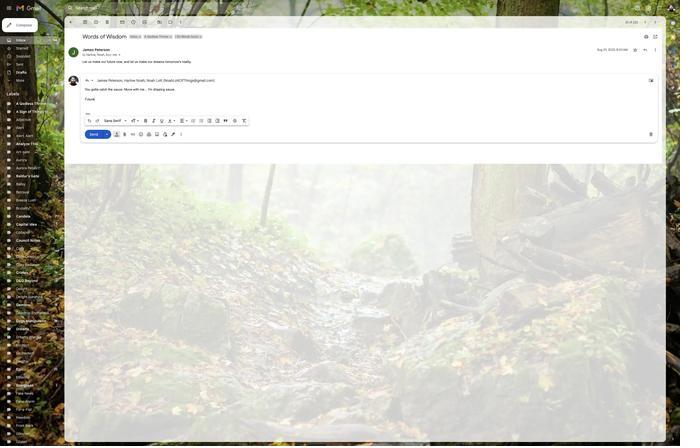 Task type: locate. For each thing, give the bounding box(es) containing it.
peterson up the
[[108, 78, 122, 83]]

drafts link
[[16, 70, 27, 75]]

more send options image
[[104, 132, 110, 137]]

1 down 4
[[56, 110, 57, 114]]

indent more ‪(⌘])‬ image
[[215, 118, 220, 123]]

throne for "a godless throne" link
[[34, 101, 46, 106]]

more options image
[[180, 132, 183, 137]]

cozy up crimes link
[[16, 263, 24, 267]]

0 vertical spatial aurora
[[16, 158, 27, 162]]

0 vertical spatial cozy
[[16, 246, 24, 251]]

to left the come
[[45, 110, 48, 114]]

1 vertical spatial harlow
[[124, 78, 135, 83]]

a godless throne down labels heading
[[16, 101, 46, 106]]

tab list
[[666, 16, 680, 428]]

a godless throne inside labels navigation
[[16, 101, 46, 106]]

1 horizontal spatial noah
[[136, 78, 145, 83]]

move
[[124, 87, 132, 91]]

enchanted up manipulating
[[31, 311, 49, 315]]

breeze
[[16, 198, 27, 203]]

aurora
[[16, 158, 27, 162], [16, 166, 27, 170]]

adjective link
[[16, 118, 31, 122]]

0 horizontal spatial james
[[83, 48, 94, 52]]

2 1 from the top
[[56, 142, 57, 146]]

0 vertical spatial dewdrop
[[25, 255, 39, 259]]

lush
[[28, 198, 36, 203]]

james up let
[[83, 48, 94, 52]]

of right sign
[[28, 110, 31, 114]]

1
[[56, 110, 57, 114], [56, 142, 57, 146], [56, 174, 57, 178], [56, 223, 57, 226], [56, 327, 57, 331]]

manipulating
[[26, 319, 48, 323]]

1 vertical spatial aurora
[[16, 166, 27, 170]]

throne up "things"
[[34, 101, 46, 106]]

add to tasks image
[[142, 20, 147, 25]]

words
[[83, 33, 99, 40], [181, 35, 190, 39]]

1 horizontal spatial inbox
[[130, 35, 138, 39]]

aurora down art-gate link
[[16, 158, 27, 162]]

1 horizontal spatial james
[[97, 78, 107, 83]]

not starred image
[[633, 47, 638, 52]]

5 1 from the top
[[56, 327, 57, 331]]

enchant link
[[16, 343, 29, 348]]

delight down 'delight' 'link'
[[16, 295, 27, 299]]

a godless throne down move to icon
[[144, 35, 169, 39]]

2 vertical spatial cozy
[[16, 263, 24, 267]]

sauce. right the
[[114, 87, 123, 91]]

peterson up to harlow , noah , bcc: me
[[95, 48, 110, 52]]

1 down 25
[[56, 327, 57, 331]]

sauce.
[[114, 87, 123, 91], [166, 87, 175, 91]]

1 horizontal spatial godless
[[147, 35, 158, 39]]

peterson for james peterson , harlow noah , noah lott (noahlottofthings@gmail.com)
[[108, 78, 122, 83]]

1 aurora from the top
[[16, 158, 27, 162]]

2 horizontal spatial of
[[629, 20, 632, 24]]

1 horizontal spatial words
[[181, 35, 190, 39]]

us right let in the top left of the page
[[135, 60, 138, 64]]

demons link
[[16, 303, 30, 307]]

1 vertical spatial godless
[[19, 101, 33, 106]]

noah left lott
[[147, 78, 155, 83]]

gmail image
[[16, 3, 44, 13]]

false alarm
[[16, 400, 35, 404]]

a down 'labels'
[[16, 101, 19, 106]]

send button
[[85, 130, 103, 139]]

1 vertical spatial cozy
[[16, 255, 24, 259]]

2 vertical spatial of
[[28, 110, 31, 114]]

art-
[[16, 150, 23, 154]]

1 horizontal spatial to
[[83, 53, 85, 57]]

aurora down aurora link
[[16, 166, 27, 170]]

snoozed link
[[16, 54, 30, 59]]

1 vertical spatial delight
[[16, 295, 27, 299]]

james peterson , harlow noah , noah lott (noahlottofthings@gmail.com)
[[97, 78, 215, 83]]

throne left the i
[[159, 35, 169, 39]]

fix-
[[16, 408, 22, 412]]

sign
[[19, 110, 27, 114]]

0 vertical spatial harlow
[[86, 53, 96, 57]]

1 horizontal spatial a godless throne
[[144, 35, 169, 39]]

freedom link
[[16, 416, 30, 420]]

fake
[[16, 391, 24, 396]]

a godless throne inside button
[[144, 35, 169, 39]]

dewdrop
[[25, 255, 39, 259], [16, 311, 31, 315]]

words up james peterson at the left top of page
[[83, 33, 99, 40]]

discard draft ‪(⌘⇧d)‬ image
[[649, 132, 654, 137]]

1 1 from the top
[[56, 110, 57, 114]]

2 make from the left
[[139, 60, 147, 64]]

3 cozy from the top
[[16, 263, 24, 267]]

sans
[[104, 118, 112, 123]]

noah up me...
[[136, 78, 145, 83]]

1 vertical spatial a
[[16, 101, 19, 106]]

0 vertical spatial godless
[[147, 35, 158, 39]]

throne for a godless throne button
[[159, 35, 169, 39]]

toggle confidential mode image
[[163, 132, 168, 137]]

1 horizontal spatial harlow
[[124, 78, 135, 83]]

1 right idea
[[56, 223, 57, 226]]

a godless throne for "a godless throne" link
[[16, 101, 46, 106]]

18
[[55, 303, 57, 307]]

0 horizontal spatial inbox
[[16, 38, 26, 43]]

a left sign
[[16, 110, 19, 114]]

4 1 from the top
[[56, 223, 57, 226]]

21 for candela
[[55, 214, 57, 218]]

epic link
[[16, 367, 24, 372]]

0 vertical spatial enchanted
[[31, 311, 49, 315]]

Search mail text field
[[76, 6, 222, 11]]

alarm
[[25, 400, 35, 404]]

dewdrop enchanted link
[[16, 311, 49, 315]]

evergreen
[[16, 383, 34, 388]]

None search field
[[64, 2, 246, 14]]

labels
[[7, 92, 19, 97]]

2 21 from the top
[[55, 239, 57, 242]]

d&d
[[16, 279, 24, 283]]

alert,
[[16, 134, 25, 138]]

1 horizontal spatial throne
[[159, 35, 169, 39]]

james up catch
[[97, 78, 107, 83]]

drafts
[[16, 70, 27, 75]]

0 horizontal spatial throne
[[34, 101, 46, 106]]

1 vertical spatial to
[[45, 110, 48, 114]]

, left bcc:
[[105, 53, 105, 57]]

quote ‪(⌘⇧9)‬ image
[[223, 118, 228, 123]]

1 horizontal spatial make
[[139, 60, 147, 64]]

labels image
[[168, 20, 173, 25]]

insert files using drive image
[[147, 132, 152, 137]]

0 vertical spatial alert
[[16, 126, 24, 130]]

0 horizontal spatial our
[[101, 60, 106, 64]]

a godless throne for a godless throne button
[[144, 35, 169, 39]]

alert link
[[16, 126, 24, 130]]

council notes link
[[16, 238, 40, 243]]

flat
[[26, 408, 32, 412]]

godless down move to icon
[[147, 35, 158, 39]]

0 horizontal spatial to
[[45, 110, 48, 114]]

inbox up the starred link
[[16, 38, 26, 43]]

1 right gate
[[56, 174, 57, 178]]

0 horizontal spatial of
[[28, 110, 31, 114]]

inbox for inbox link
[[16, 38, 26, 43]]

bulleted list ‪(⌘⇧8)‬ image
[[199, 118, 204, 123]]

our
[[101, 60, 106, 64], [148, 60, 153, 64]]

0 vertical spatial a godless throne
[[144, 35, 169, 39]]

enchanted link
[[16, 351, 33, 356]]

make right let in the top left of the page
[[139, 60, 147, 64]]

sunshine
[[28, 295, 43, 299]]

underline ‪(⌘u)‬ image
[[159, 118, 164, 123]]

remove formatting ‪(⌘\)‬ image
[[242, 118, 247, 123]]

throne inside labels navigation
[[34, 101, 46, 106]]

4
[[56, 102, 57, 105]]

with
[[133, 87, 139, 91]]

1 horizontal spatial alert
[[26, 134, 33, 138]]

dewdrop up radiance
[[25, 255, 39, 259]]

0 vertical spatial a
[[144, 35, 146, 39]]

back
[[25, 424, 33, 428]]

a
[[144, 35, 146, 39], [16, 101, 19, 106], [16, 110, 19, 114]]

of right 33
[[629, 20, 632, 24]]

time
[[49, 319, 57, 323]]

inbox inside labels navigation
[[16, 38, 26, 43]]

1 horizontal spatial of
[[100, 33, 105, 40]]

1 vertical spatial james
[[97, 78, 107, 83]]

0 horizontal spatial make
[[92, 60, 100, 64]]

false
[[16, 400, 24, 404]]

0 horizontal spatial godless
[[19, 101, 33, 106]]

me...
[[140, 87, 147, 91]]

a right inbox button
[[144, 35, 146, 39]]

to inside labels navigation
[[45, 110, 48, 114]]

1 21 from the top
[[55, 214, 57, 218]]

enchanted down enchant link
[[16, 351, 33, 356]]

to up let
[[83, 53, 85, 57]]

0 vertical spatial throne
[[159, 35, 169, 39]]

, up me...
[[145, 78, 146, 83]]

good
[[191, 35, 198, 39]]

words inside button
[[181, 35, 190, 39]]

3 1 from the top
[[56, 174, 57, 178]]

send
[[90, 132, 98, 137]]

italic ‪(⌘i)‬ image
[[151, 118, 156, 123]]

godless for a godless throne button
[[147, 35, 158, 39]]

1 horizontal spatial sauce.
[[166, 87, 175, 91]]

1 delight from the top
[[16, 287, 27, 291]]

1 make from the left
[[92, 60, 100, 64]]

enigma link
[[16, 359, 28, 364]]

noah
[[97, 53, 105, 57], [136, 78, 145, 83], [147, 78, 155, 83]]

main menu image
[[6, 5, 12, 11]]

1 vertical spatial of
[[100, 33, 105, 40]]

adjective
[[16, 118, 31, 122]]

godless inside labels navigation
[[19, 101, 33, 106]]

0 vertical spatial of
[[629, 20, 632, 24]]

alert
[[16, 126, 24, 130], [26, 134, 33, 138]]

godless inside button
[[147, 35, 158, 39]]

1 cozy from the top
[[16, 246, 24, 251]]

2 us from the left
[[135, 60, 138, 64]]

demons
[[16, 303, 30, 307]]

alert, alert link
[[16, 134, 33, 138]]

2 aurora from the top
[[16, 166, 27, 170]]

show trimmed content image
[[85, 112, 91, 115]]

you gotta catch the sauce. move with me... i'm dripping sauce.
[[85, 87, 175, 91]]

throne inside button
[[159, 35, 169, 39]]

1 for analyze this
[[56, 142, 57, 146]]

2 vertical spatial a
[[16, 110, 19, 114]]

1 horizontal spatial our
[[148, 60, 153, 64]]

noah down james peterson at the left top of page
[[97, 53, 105, 57]]

0 vertical spatial peterson
[[95, 48, 110, 52]]

alert up alert,
[[16, 126, 24, 130]]

front back link
[[16, 424, 33, 428]]

aug 29, 2023, 8:00 am
[[597, 48, 628, 52]]

godless
[[147, 35, 158, 39], [19, 101, 33, 106]]

2 delight from the top
[[16, 295, 27, 299]]

godless up sign
[[19, 101, 33, 106]]

1 vertical spatial dewdrop
[[16, 311, 31, 315]]

23
[[54, 368, 57, 371]]

inbox inside button
[[130, 35, 138, 39]]

words right do
[[181, 35, 190, 39]]

a godless throne link
[[16, 101, 46, 106]]

aug 29, 2023, 8:00 am cell
[[597, 47, 628, 52]]

21
[[55, 214, 57, 218], [55, 239, 57, 242]]

0 vertical spatial delight
[[16, 287, 27, 291]]

ethereal link
[[16, 375, 29, 380]]

dewdrop down demons link
[[16, 311, 31, 315]]

our left future
[[101, 60, 106, 64]]

a-
[[22, 408, 26, 412]]

serif
[[113, 118, 121, 123]]

alert up analyze this link
[[26, 134, 33, 138]]

collapse link
[[16, 230, 30, 235]]

cozy down the council
[[16, 246, 24, 251]]

1 right this
[[56, 142, 57, 146]]

art-gate link
[[16, 150, 30, 154]]

223
[[633, 20, 638, 24]]

alert, alert
[[16, 134, 33, 138]]

1 horizontal spatial us
[[135, 60, 138, 64]]

1 vertical spatial peterson
[[108, 78, 122, 83]]

undo ‪(⌘z)‬ image
[[87, 118, 92, 123]]

sans serif option
[[103, 118, 124, 123]]

1 for dreams
[[56, 327, 57, 331]]

1 vertical spatial a godless throne
[[16, 101, 46, 106]]

1 vertical spatial throne
[[34, 101, 46, 106]]

us right let
[[88, 60, 91, 64]]

inbox down snooze icon
[[130, 35, 138, 39]]

0 horizontal spatial us
[[88, 60, 91, 64]]

our left dreams
[[148, 60, 153, 64]]

dreams
[[154, 60, 164, 64]]

, up you gotta catch the sauce. move with me... i'm dripping sauce.
[[122, 78, 123, 83]]

labels navigation
[[0, 16, 64, 446]]

attach files image
[[122, 132, 127, 137]]

0 vertical spatial 21
[[55, 214, 57, 218]]

of inside labels navigation
[[28, 110, 31, 114]]

of left wisdom at the top of the page
[[100, 33, 105, 40]]

older image
[[653, 20, 658, 25]]

make down to harlow , noah , bcc: me
[[92, 60, 100, 64]]

i'm
[[148, 87, 152, 91]]

harlow up you gotta catch the sauce. move with me... i'm dripping sauce.
[[124, 78, 135, 83]]

0 vertical spatial to
[[83, 53, 85, 57]]

harlow down james peterson at the left top of page
[[86, 53, 96, 57]]

cozy down cozy link in the bottom left of the page
[[16, 255, 24, 259]]

sauce. right dripping
[[166, 87, 175, 91]]

ballsy
[[16, 182, 25, 187]]

archive image
[[83, 20, 88, 25]]

back to inbox image
[[68, 20, 74, 25]]

delight down d&d
[[16, 287, 27, 291]]

strikethrough ‪(⌘⇧x)‬ image
[[232, 118, 237, 123]]

idea
[[29, 222, 37, 227]]

0 vertical spatial james
[[83, 48, 94, 52]]

2 cozy from the top
[[16, 255, 24, 259]]

support image
[[634, 5, 640, 11]]

0 horizontal spatial sauce.
[[114, 87, 123, 91]]

0 horizontal spatial a godless throne
[[16, 101, 46, 106]]

collapse
[[16, 230, 30, 235]]

ethereal
[[16, 375, 29, 380]]

1 vertical spatial 21
[[55, 239, 57, 242]]

betrayal
[[16, 190, 29, 195]]



Task type: vqa. For each thing, say whether or not it's contained in the screenshot.
A Godless Throne associated with a godless throne link on the top left of the page
yes



Task type: describe. For each thing, give the bounding box(es) containing it.
evergreen link
[[16, 383, 34, 388]]

more image
[[178, 20, 183, 25]]

let
[[130, 60, 134, 64]]

fix-a-flat link
[[16, 408, 32, 412]]

delete image
[[105, 20, 110, 25]]

type of response image
[[85, 78, 90, 83]]

advanced search options image
[[234, 3, 244, 13]]

move to image
[[157, 20, 162, 25]]

cozy for cozy radiance
[[16, 263, 24, 267]]

freedom
[[16, 416, 30, 420]]

let us make our future now, and let us make our dreams tomorrow's reality.
[[83, 60, 192, 64]]

6
[[56, 70, 57, 74]]

gate
[[31, 174, 39, 178]]

epic
[[16, 367, 24, 372]]

sans serif
[[104, 118, 121, 123]]

dreamy wander link
[[16, 335, 42, 340]]

3
[[56, 279, 57, 283]]

0 horizontal spatial words
[[83, 33, 99, 40]]

labels heading
[[7, 92, 53, 97]]

cozy dewdrop
[[16, 255, 39, 259]]

aurora for aurora petals
[[16, 166, 27, 170]]

settings image
[[645, 5, 651, 11]]

cozy for cozy dewdrop
[[16, 255, 24, 259]]

delight for delight sunshine
[[16, 295, 27, 299]]

cozy for cozy link in the bottom left of the page
[[16, 246, 24, 251]]

0 horizontal spatial noah
[[97, 53, 105, 57]]

delight link
[[16, 287, 27, 291]]

insert emoji ‪(⌘⇧2)‬ image
[[138, 132, 143, 137]]

1 our from the left
[[101, 60, 106, 64]]

glimmer link
[[16, 432, 30, 436]]

mark as unread image
[[120, 20, 125, 25]]

gotta
[[91, 87, 99, 91]]

a for 1
[[16, 110, 19, 114]]

d&d beyond link
[[16, 279, 38, 283]]

Message Body text field
[[85, 87, 654, 108]]

14
[[55, 271, 57, 275]]

aurora for aurora link
[[16, 158, 27, 162]]

breeze lush
[[16, 198, 36, 203]]

snooze image
[[131, 20, 136, 25]]

dreams link
[[16, 327, 29, 332]]

2 horizontal spatial noah
[[147, 78, 155, 83]]

tomorrow's
[[165, 60, 181, 64]]

bold ‪(⌘b)‬ image
[[143, 118, 148, 123]]

fix-a-flat
[[16, 408, 32, 412]]

25
[[54, 319, 57, 323]]

compose button
[[2, 18, 38, 32]]

of for wisdom
[[100, 33, 105, 40]]

insert signature image
[[171, 132, 176, 137]]

1 vertical spatial alert
[[26, 134, 33, 138]]

more button
[[0, 77, 60, 85]]

things
[[32, 110, 44, 114]]

formatting options toolbar
[[85, 116, 249, 125]]

insert photo image
[[155, 132, 160, 137]]

dreamy
[[16, 335, 28, 340]]

ballsy link
[[16, 182, 25, 187]]

dripping
[[153, 87, 165, 91]]

james for james peterson
[[83, 48, 94, 52]]

2023,
[[608, 48, 616, 52]]

2 our from the left
[[148, 60, 153, 64]]

2 sauce. from the left
[[166, 87, 175, 91]]

come
[[49, 110, 59, 114]]

candela link
[[16, 214, 30, 219]]

brutality
[[16, 206, 30, 211]]

enigma
[[16, 359, 28, 364]]

james for james peterson , harlow noah , noah lott (noahlottofthings@gmail.com)
[[97, 78, 107, 83]]

dogs manipulating time link
[[16, 319, 57, 323]]

a godless throne button
[[143, 34, 169, 39]]

inbox for inbox button
[[130, 35, 138, 39]]

compose
[[16, 23, 32, 27]]

8:00 am
[[617, 48, 628, 52]]

1 for capital idea
[[56, 223, 57, 226]]

21 for council notes
[[55, 239, 57, 242]]

false alarm link
[[16, 400, 35, 404]]

news
[[25, 391, 33, 396]]

council notes
[[16, 238, 40, 243]]

1 for baldur's gate
[[56, 174, 57, 178]]

catch
[[99, 87, 107, 91]]

numbered list ‪(⌘⇧7)‬ image
[[191, 118, 196, 123]]

1 for a sign of things to come
[[56, 110, 57, 114]]

a for 4
[[16, 101, 19, 106]]

and
[[124, 60, 129, 64]]

starred
[[16, 46, 28, 51]]

analyze this
[[16, 142, 38, 146]]

future
[[85, 97, 94, 101]]

a sign of things to come
[[16, 110, 59, 114]]

show details image
[[118, 53, 121, 56]]

capital idea link
[[16, 222, 37, 227]]

1 us from the left
[[88, 60, 91, 64]]

146
[[52, 38, 57, 42]]

of for 223
[[629, 20, 632, 24]]

, down james peterson at the left top of page
[[96, 53, 96, 57]]

newer image
[[643, 20, 648, 25]]

bcc:
[[106, 53, 112, 57]]

i do words good
[[175, 35, 198, 39]]

betrayal link
[[16, 190, 29, 195]]

do
[[177, 35, 181, 39]]

now,
[[116, 60, 123, 64]]

peterson for james peterson
[[95, 48, 110, 52]]

33 of 223
[[625, 20, 638, 24]]

reality.
[[182, 60, 192, 64]]

future
[[107, 60, 115, 64]]

fake news link
[[16, 391, 33, 396]]

beyond
[[25, 279, 38, 283]]

0 horizontal spatial alert
[[16, 126, 24, 130]]

breeze lush link
[[16, 198, 36, 203]]

cozy radiance link
[[16, 263, 40, 267]]

Not starred checkbox
[[633, 47, 638, 52]]

glisten link
[[16, 440, 27, 444]]

baldur's
[[16, 174, 30, 178]]

insert link ‪(⌘k)‬ image
[[130, 132, 135, 137]]

capital idea
[[16, 222, 37, 227]]

1 sauce. from the left
[[114, 87, 123, 91]]

delight sunshine
[[16, 295, 43, 299]]

dreams
[[16, 327, 29, 332]]

crimes
[[16, 271, 28, 275]]

wisdom
[[106, 33, 127, 40]]

words of wisdom
[[83, 33, 127, 40]]

delight for 'delight' 'link'
[[16, 287, 27, 291]]

sent link
[[16, 62, 23, 67]]

you
[[85, 87, 90, 91]]

dewdrop enchanted
[[16, 311, 49, 315]]

29,
[[603, 48, 607, 52]]

enchant
[[16, 343, 29, 348]]

starred link
[[16, 46, 28, 51]]

petals
[[28, 166, 37, 170]]

this
[[31, 142, 38, 146]]

i do words good button
[[174, 34, 199, 39]]

lott
[[156, 78, 162, 83]]

a inside button
[[144, 35, 146, 39]]

1 vertical spatial enchanted
[[16, 351, 33, 356]]

glimmer
[[16, 432, 30, 436]]

to harlow , noah , bcc: me
[[83, 53, 117, 57]]

report spam image
[[94, 20, 99, 25]]

let
[[83, 60, 87, 64]]

dreamy wander
[[16, 335, 42, 340]]

godless for "a godless throne" link
[[19, 101, 33, 106]]

indent less ‪(⌘[)‬ image
[[207, 118, 212, 123]]

james peterson
[[83, 48, 110, 52]]

search mail image
[[66, 4, 75, 13]]

redo ‪(⌘y)‬ image
[[95, 118, 100, 123]]

0 horizontal spatial harlow
[[86, 53, 96, 57]]



